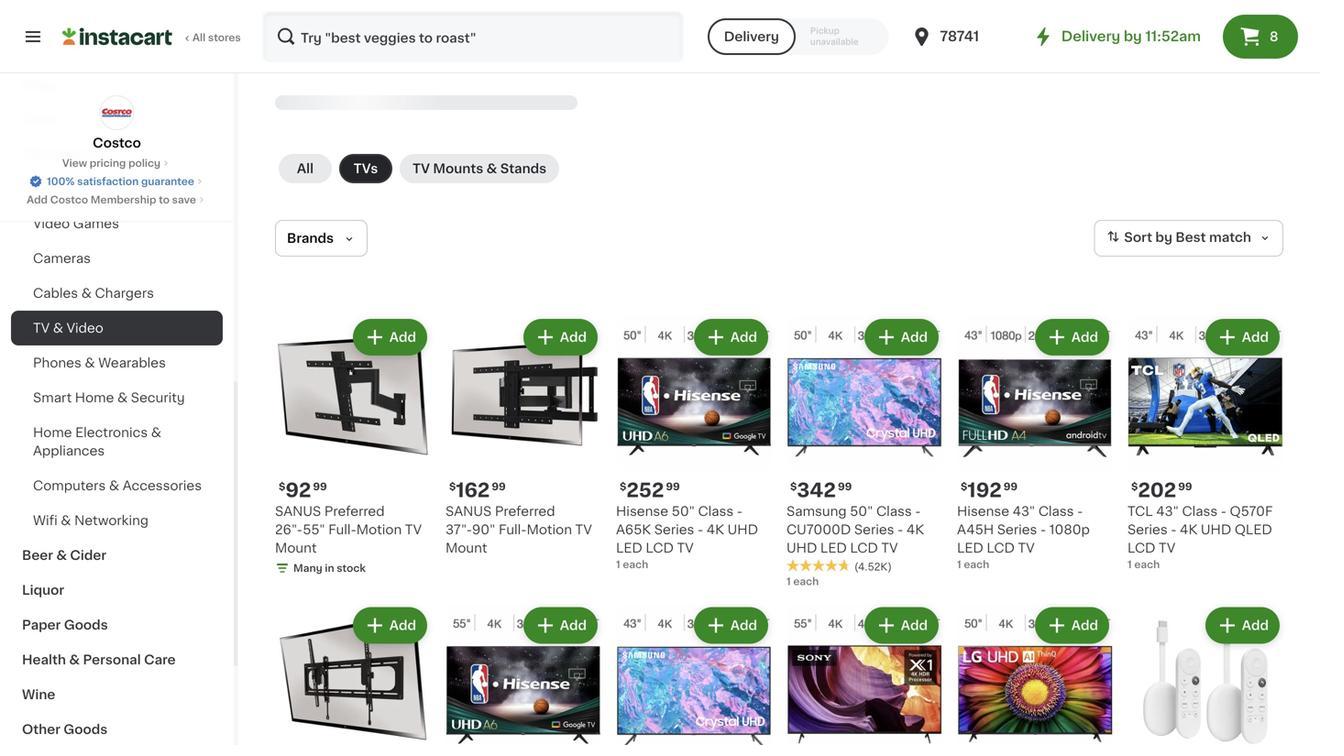 Task type: describe. For each thing, give the bounding box(es) containing it.
uhd inside samsung 50" class - cu7000d series - 4k uhd led lcd tv
[[787, 542, 817, 555]]

home inside the home electronics & appliances
[[33, 426, 72, 439]]

cameras link
[[11, 241, 223, 276]]

delivery by 11:52am
[[1062, 30, 1201, 43]]

& for wearables
[[85, 357, 95, 370]]

90"
[[472, 524, 496, 537]]

$ for 252
[[620, 482, 627, 492]]

55"
[[303, 524, 325, 537]]

50" for samsung
[[850, 505, 874, 518]]

$ 192 99
[[961, 481, 1018, 500]]

class inside samsung 50" class - cu7000d series - 4k uhd led lcd tv
[[877, 505, 912, 518]]

92
[[286, 481, 311, 500]]

phones
[[33, 357, 81, 370]]

each inside hisense 50" class - a65k series - 4k uhd led lcd tv 1 each
[[623, 560, 649, 570]]

hisense 43" class - a45h series - 1080p led lcd tv 1 each
[[957, 505, 1090, 570]]

all stores link
[[62, 11, 242, 62]]

by for sort
[[1156, 231, 1173, 244]]

add costco membership to save link
[[27, 193, 207, 207]]

$ for 92
[[279, 482, 286, 492]]

sanus for 162
[[446, 505, 492, 518]]

mount for 162
[[446, 542, 487, 555]]

led for cu7000d
[[821, 542, 847, 555]]

tvs
[[354, 162, 378, 175]]

phones & wearables
[[33, 357, 166, 370]]

100% satisfaction guarantee button
[[29, 171, 205, 189]]

instacart logo image
[[62, 26, 172, 48]]

product group containing 342
[[787, 315, 943, 589]]

product group containing 202
[[1128, 315, 1284, 572]]

delivery button
[[708, 18, 796, 55]]

appliances
[[33, 445, 105, 458]]

view
[[62, 158, 87, 168]]

electronics inside the home electronics & appliances
[[75, 426, 148, 439]]

video games
[[33, 217, 119, 230]]

computers & accessories link
[[11, 469, 223, 504]]

health
[[22, 654, 66, 667]]

by for delivery
[[1124, 30, 1142, 43]]

all link
[[279, 154, 332, 183]]

lcd for tcl
[[1128, 542, 1156, 555]]

series inside samsung 50" class - cu7000d series - 4k uhd led lcd tv
[[855, 524, 895, 537]]

each inside tcl 43" class - q570f series - 4k uhd qled lcd tv 1 each
[[1135, 560, 1160, 570]]

$ 252 99
[[620, 481, 680, 500]]

$ 202 99
[[1132, 481, 1193, 500]]

hisense for 192
[[957, 505, 1010, 518]]

chargers
[[95, 287, 154, 300]]

hisense 50" class - a65k series - 4k uhd led lcd tv 1 each
[[616, 505, 758, 570]]

50" for hisense
[[672, 505, 695, 518]]

cables
[[33, 287, 78, 300]]

43" for 192
[[1013, 505, 1036, 518]]

video games link
[[11, 206, 223, 241]]

tv mounts & stands link
[[400, 154, 560, 183]]

brands
[[287, 232, 334, 245]]

hisense for 252
[[616, 505, 669, 518]]

wearables
[[98, 357, 166, 370]]

tv inside tcl 43" class - q570f series - 4k uhd qled lcd tv 1 each
[[1159, 542, 1176, 555]]

many in stock
[[293, 564, 366, 574]]

stands
[[500, 162, 547, 175]]

lcd inside hisense 43" class - a45h series - 1080p led lcd tv 1 each
[[987, 542, 1015, 555]]

1 horizontal spatial costco
[[93, 137, 141, 149]]

beer
[[22, 549, 53, 562]]

342
[[797, 481, 836, 500]]

series for 252
[[655, 524, 695, 537]]

paper goods
[[22, 619, 108, 632]]

series for 202
[[1128, 524, 1168, 537]]

100%
[[47, 177, 75, 187]]

accessories
[[123, 480, 202, 493]]

0 vertical spatial electronics
[[22, 148, 97, 160]]

mount for 92
[[275, 542, 317, 555]]

smart
[[33, 392, 72, 404]]

membership
[[91, 195, 156, 205]]

uhd for 252
[[728, 524, 758, 537]]

tv inside sanus preferred 37"-90" full-motion tv mount
[[576, 524, 592, 537]]

tcl 43" class - q570f series - 4k uhd qled lcd tv 1 each
[[1128, 505, 1273, 570]]

tv inside sanus preferred 26"-55" full-motion tv mount
[[405, 524, 422, 537]]

& for networking
[[61, 515, 71, 527]]

costco inside add costco membership to save link
[[50, 195, 88, 205]]

tvs link
[[339, 154, 393, 183]]

$ 162 99
[[449, 481, 506, 500]]

computers & accessories
[[33, 480, 202, 493]]

43" for 202
[[1157, 505, 1179, 518]]

162
[[456, 481, 490, 500]]

satisfaction
[[77, 177, 139, 187]]

baby link
[[11, 67, 223, 102]]

tcl
[[1128, 505, 1153, 518]]

Best match Sort by field
[[1094, 220, 1284, 257]]

product group containing 252
[[616, 315, 772, 572]]

& left stands
[[487, 162, 497, 175]]

floral link
[[11, 102, 223, 137]]

paper
[[22, 619, 61, 632]]

baby
[[22, 78, 56, 91]]

& for accessories
[[109, 480, 119, 493]]

202
[[1138, 481, 1177, 500]]

class for 252
[[698, 505, 734, 518]]

wifi
[[33, 515, 58, 527]]

$ for 192
[[961, 482, 968, 492]]

best match
[[1176, 231, 1252, 244]]

26"-
[[275, 524, 303, 537]]

cameras
[[33, 252, 91, 265]]

audio link
[[11, 172, 223, 206]]

other
[[22, 724, 60, 736]]

78741 button
[[911, 11, 1021, 62]]

1080p
[[1050, 524, 1090, 537]]

phones & wearables link
[[11, 346, 223, 381]]

other goods link
[[11, 713, 223, 746]]

networking
[[74, 515, 149, 527]]

tv inside samsung 50" class - cu7000d series - 4k uhd led lcd tv
[[882, 542, 898, 555]]

home electronics & appliances
[[33, 426, 161, 458]]

add costco membership to save
[[27, 195, 196, 205]]

192
[[968, 481, 1002, 500]]

pricing
[[90, 158, 126, 168]]

4k for 202
[[1180, 524, 1198, 537]]

tv inside tv mounts & stands link
[[413, 162, 430, 175]]

wifi & networking
[[33, 515, 149, 527]]

tv mounts & stands
[[413, 162, 547, 175]]

wifi & networking link
[[11, 504, 223, 538]]

each down cu7000d in the right bottom of the page
[[794, 577, 819, 587]]

100% satisfaction guarantee
[[47, 177, 194, 187]]

4k for 252
[[707, 524, 725, 537]]



Task type: locate. For each thing, give the bounding box(es) containing it.
tv inside the 'tv & video' link
[[33, 322, 50, 335]]

care
[[144, 654, 176, 667]]

99 for 92
[[313, 482, 327, 492]]

1 horizontal spatial home
[[75, 392, 114, 404]]

& for video
[[53, 322, 63, 335]]

2 series from the left
[[855, 524, 895, 537]]

series for 192
[[998, 524, 1038, 537]]

1 4k from the left
[[707, 524, 725, 537]]

goods for paper goods
[[64, 619, 108, 632]]

1 inside tcl 43" class - q570f series - 4k uhd qled lcd tv 1 each
[[1128, 560, 1132, 570]]

class inside tcl 43" class - q570f series - 4k uhd qled lcd tv 1 each
[[1183, 505, 1218, 518]]

by
[[1124, 30, 1142, 43], [1156, 231, 1173, 244]]

by right sort
[[1156, 231, 1173, 244]]

electronics
[[22, 148, 97, 160], [75, 426, 148, 439]]

2 goods from the top
[[64, 724, 108, 736]]

4k left a45h
[[907, 524, 925, 537]]

cables & chargers
[[33, 287, 154, 300]]

video down cables & chargers
[[67, 322, 103, 335]]

view pricing policy
[[62, 158, 161, 168]]

uhd down cu7000d in the right bottom of the page
[[787, 542, 817, 555]]

mount down 26"-
[[275, 542, 317, 555]]

video
[[33, 217, 70, 230], [67, 322, 103, 335]]

(4.52k)
[[855, 562, 892, 572]]

video inside 'link'
[[33, 217, 70, 230]]

$ inside $ 202 99
[[1132, 482, 1138, 492]]

uhd for 202
[[1201, 524, 1232, 537]]

preferred up 55"
[[325, 505, 385, 518]]

4 $ from the left
[[791, 482, 797, 492]]

tv & video link
[[11, 311, 223, 346]]

2 class from the left
[[877, 505, 912, 518]]

full- for 162
[[499, 524, 527, 537]]

product group containing 162
[[446, 315, 602, 558]]

43" inside tcl 43" class - q570f series - 4k uhd qled lcd tv 1 each
[[1157, 505, 1179, 518]]

4k right a65k
[[707, 524, 725, 537]]

$ up a45h
[[961, 482, 968, 492]]

product group
[[275, 315, 431, 580], [446, 315, 602, 558], [616, 315, 772, 572], [787, 315, 943, 589], [957, 315, 1113, 572], [1128, 315, 1284, 572], [275, 604, 431, 746], [446, 604, 602, 746], [616, 604, 772, 746], [787, 604, 943, 746], [957, 604, 1113, 746], [1128, 604, 1284, 746]]

2 sanus from the left
[[446, 505, 492, 518]]

computers
[[33, 480, 106, 493]]

series inside tcl 43" class - q570f series - 4k uhd qled lcd tv 1 each
[[1128, 524, 1168, 537]]

class inside hisense 50" class - a65k series - 4k uhd led lcd tv 1 each
[[698, 505, 734, 518]]

1 $ from the left
[[279, 482, 286, 492]]

samsung
[[787, 505, 847, 518]]

$ 92 99
[[279, 481, 327, 500]]

$ up samsung
[[791, 482, 797, 492]]

0 horizontal spatial uhd
[[728, 524, 758, 537]]

1 down a65k
[[616, 560, 621, 570]]

& right "wifi"
[[61, 515, 71, 527]]

wine
[[22, 689, 55, 702]]

hisense up a45h
[[957, 505, 1010, 518]]

1 horizontal spatial 43"
[[1157, 505, 1179, 518]]

delivery for delivery by 11:52am
[[1062, 30, 1121, 43]]

product group containing 192
[[957, 315, 1113, 572]]

sort
[[1125, 231, 1153, 244]]

43"
[[1013, 505, 1036, 518], [1157, 505, 1179, 518]]

1 sanus from the left
[[275, 505, 321, 518]]

series inside hisense 43" class - a45h series - 1080p led lcd tv 1 each
[[998, 524, 1038, 537]]

1 vertical spatial all
[[297, 162, 314, 175]]

preferred for 162
[[495, 505, 555, 518]]

mount inside sanus preferred 26"-55" full-motion tv mount
[[275, 542, 317, 555]]

by left 11:52am
[[1124, 30, 1142, 43]]

series right a65k
[[655, 524, 695, 537]]

delivery inside delivery button
[[724, 30, 779, 43]]

preferred up 90"
[[495, 505, 555, 518]]

1 vertical spatial video
[[67, 322, 103, 335]]

wine link
[[11, 678, 223, 713]]

each down tcl
[[1135, 560, 1160, 570]]

2 43" from the left
[[1157, 505, 1179, 518]]

43" down $ 192 99
[[1013, 505, 1036, 518]]

0 horizontal spatial all
[[193, 33, 206, 43]]

Search field
[[264, 13, 682, 61]]

0 horizontal spatial mount
[[275, 542, 317, 555]]

lcd for hisense
[[646, 542, 674, 555]]

0 horizontal spatial 43"
[[1013, 505, 1036, 518]]

0 vertical spatial goods
[[64, 619, 108, 632]]

by inside the best match sort by field
[[1156, 231, 1173, 244]]

electronics up the 100%
[[22, 148, 97, 160]]

sanus up 37"-
[[446, 505, 492, 518]]

4 series from the left
[[1128, 524, 1168, 537]]

guarantee
[[141, 177, 194, 187]]

lcd for samsung
[[850, 542, 878, 555]]

1 horizontal spatial 4k
[[907, 524, 925, 537]]

security
[[131, 392, 185, 404]]

1 horizontal spatial led
[[821, 542, 847, 555]]

2 4k from the left
[[907, 524, 925, 537]]

0 horizontal spatial sanus
[[275, 505, 321, 518]]

games
[[73, 217, 119, 230]]

1 inside hisense 43" class - a45h series - 1080p led lcd tv 1 each
[[957, 560, 962, 570]]

$ inside $ 252 99
[[620, 482, 627, 492]]

stock
[[337, 564, 366, 574]]

0 horizontal spatial delivery
[[724, 30, 779, 43]]

motion for 162
[[527, 524, 572, 537]]

series up (4.52k)
[[855, 524, 895, 537]]

1 43" from the left
[[1013, 505, 1036, 518]]

all for all
[[297, 162, 314, 175]]

led inside hisense 50" class - a65k series - 4k uhd led lcd tv 1 each
[[616, 542, 643, 555]]

a45h
[[957, 524, 994, 537]]

99 right 342
[[838, 482, 852, 492]]

sanus inside sanus preferred 37"-90" full-motion tv mount
[[446, 505, 492, 518]]

& for cider
[[56, 549, 67, 562]]

2 lcd from the left
[[850, 542, 878, 555]]

all left the stores
[[193, 33, 206, 43]]

4k inside tcl 43" class - q570f series - 4k uhd qled lcd tv 1 each
[[1180, 524, 1198, 537]]

lcd down a65k
[[646, 542, 674, 555]]

costco up view pricing policy link
[[93, 137, 141, 149]]

motion inside sanus preferred 37"-90" full-motion tv mount
[[527, 524, 572, 537]]

$ for 342
[[791, 482, 797, 492]]

motion right 90"
[[527, 524, 572, 537]]

None search field
[[262, 11, 684, 62]]

99 inside $ 202 99
[[1179, 482, 1193, 492]]

electronics link
[[11, 137, 223, 172]]

led inside samsung 50" class - cu7000d series - 4k uhd led lcd tv
[[821, 542, 847, 555]]

$ up tcl
[[1132, 482, 1138, 492]]

liquor link
[[11, 573, 223, 608]]

0 horizontal spatial 4k
[[707, 524, 725, 537]]

1 led from the left
[[616, 542, 643, 555]]

1 50" from the left
[[672, 505, 695, 518]]

99 inside $ 92 99
[[313, 482, 327, 492]]

health & personal care
[[22, 654, 176, 667]]

4 lcd from the left
[[1128, 542, 1156, 555]]

goods inside paper goods link
[[64, 619, 108, 632]]

cables & chargers link
[[11, 276, 223, 311]]

other goods
[[22, 724, 108, 736]]

3 series from the left
[[998, 524, 1038, 537]]

1 vertical spatial electronics
[[75, 426, 148, 439]]

2 horizontal spatial 4k
[[1180, 524, 1198, 537]]

sanus preferred 37"-90" full-motion tv mount
[[446, 505, 592, 555]]

2 99 from the left
[[492, 482, 506, 492]]

50" down $ 252 99
[[672, 505, 695, 518]]

all left tvs
[[297, 162, 314, 175]]

3 $ from the left
[[620, 482, 627, 492]]

2 motion from the left
[[527, 524, 572, 537]]

1 horizontal spatial 50"
[[850, 505, 874, 518]]

series right a45h
[[998, 524, 1038, 537]]

view pricing policy link
[[62, 156, 172, 171]]

$
[[279, 482, 286, 492], [449, 482, 456, 492], [620, 482, 627, 492], [791, 482, 797, 492], [961, 482, 968, 492], [1132, 482, 1138, 492]]

1 goods from the top
[[64, 619, 108, 632]]

preferred inside sanus preferred 26"-55" full-motion tv mount
[[325, 505, 385, 518]]

3 class from the left
[[1039, 505, 1074, 518]]

1 lcd from the left
[[646, 542, 674, 555]]

2 $ from the left
[[449, 482, 456, 492]]

0 horizontal spatial home
[[33, 426, 72, 439]]

home down phones & wearables
[[75, 392, 114, 404]]

sort by
[[1125, 231, 1173, 244]]

4k down $ 202 99
[[1180, 524, 1198, 537]]

hisense inside hisense 50" class - a65k series - 4k uhd led lcd tv 1 each
[[616, 505, 669, 518]]

uhd
[[728, 524, 758, 537], [1201, 524, 1232, 537], [787, 542, 817, 555]]

beer & cider link
[[11, 538, 223, 573]]

mount
[[275, 542, 317, 555], [446, 542, 487, 555]]

hisense up a65k
[[616, 505, 669, 518]]

led down a45h
[[957, 542, 984, 555]]

tv inside hisense 43" class - a45h series - 1080p led lcd tv 1 each
[[1018, 542, 1035, 555]]

2 mount from the left
[[446, 542, 487, 555]]

goods inside other goods link
[[64, 724, 108, 736]]

99 right 202
[[1179, 482, 1193, 492]]

in
[[325, 564, 334, 574]]

1 preferred from the left
[[325, 505, 385, 518]]

delivery for delivery
[[724, 30, 779, 43]]

50" inside samsung 50" class - cu7000d series - 4k uhd led lcd tv
[[850, 505, 874, 518]]

a65k
[[616, 524, 651, 537]]

$ for 202
[[1132, 482, 1138, 492]]

lcd down a45h
[[987, 542, 1015, 555]]

4k inside hisense 50" class - a65k series - 4k uhd led lcd tv 1 each
[[707, 524, 725, 537]]

1 full- from the left
[[329, 524, 357, 537]]

& right phones
[[85, 357, 95, 370]]

each down a45h
[[964, 560, 990, 570]]

2 horizontal spatial led
[[957, 542, 984, 555]]

0 horizontal spatial led
[[616, 542, 643, 555]]

1 inside hisense 50" class - a65k series - 4k uhd led lcd tv 1 each
[[616, 560, 621, 570]]

1 horizontal spatial sanus
[[446, 505, 492, 518]]

product group containing 92
[[275, 315, 431, 580]]

0 horizontal spatial full-
[[329, 524, 357, 537]]

costco link
[[93, 95, 141, 152]]

4 99 from the left
[[838, 482, 852, 492]]

lcd inside tcl 43" class - q570f series - 4k uhd qled lcd tv 1 each
[[1128, 542, 1156, 555]]

2 full- from the left
[[499, 524, 527, 537]]

$ 342 99
[[791, 481, 852, 500]]

1 vertical spatial by
[[1156, 231, 1173, 244]]

led inside hisense 43" class - a45h series - 1080p led lcd tv 1 each
[[957, 542, 984, 555]]

1 vertical spatial goods
[[64, 724, 108, 736]]

1 hisense from the left
[[616, 505, 669, 518]]

$ up 26"-
[[279, 482, 286, 492]]

lcd up (4.52k)
[[850, 542, 878, 555]]

& right the cables
[[81, 287, 92, 300]]

led down cu7000d in the right bottom of the page
[[821, 542, 847, 555]]

99 inside $ 192 99
[[1004, 482, 1018, 492]]

-
[[737, 505, 743, 518], [916, 505, 921, 518], [1078, 505, 1083, 518], [1221, 505, 1227, 518], [698, 524, 704, 537], [898, 524, 904, 537], [1041, 524, 1047, 537], [1171, 524, 1177, 537]]

$ for 162
[[449, 482, 456, 492]]

home
[[75, 392, 114, 404], [33, 426, 72, 439]]

$ inside $ 342 99
[[791, 482, 797, 492]]

1 each
[[787, 577, 819, 587]]

sanus preferred 26"-55" full-motion tv mount
[[275, 505, 422, 555]]

4 class from the left
[[1183, 505, 1218, 518]]

smart home & security link
[[11, 381, 223, 415]]

& down phones & wearables link
[[117, 392, 128, 404]]

1 99 from the left
[[313, 482, 327, 492]]

class for 192
[[1039, 505, 1074, 518]]

$ inside $ 192 99
[[961, 482, 968, 492]]

mounts
[[433, 162, 484, 175]]

lcd inside hisense 50" class - a65k series - 4k uhd led lcd tv 1 each
[[646, 542, 674, 555]]

78741
[[940, 30, 980, 43]]

uhd inside tcl 43" class - q570f series - 4k uhd qled lcd tv 1 each
[[1201, 524, 1232, 537]]

& right health
[[69, 654, 80, 667]]

37"-
[[446, 524, 472, 537]]

1 horizontal spatial delivery
[[1062, 30, 1121, 43]]

mount down 37"-
[[446, 542, 487, 555]]

0 vertical spatial by
[[1124, 30, 1142, 43]]

goods for other goods
[[64, 724, 108, 736]]

many
[[293, 564, 323, 574]]

99 right 192
[[1004, 482, 1018, 492]]

all for all stores
[[193, 33, 206, 43]]

1 horizontal spatial by
[[1156, 231, 1173, 244]]

video down audio
[[33, 217, 70, 230]]

goods up the health & personal care
[[64, 619, 108, 632]]

$ up a65k
[[620, 482, 627, 492]]

4k inside samsung 50" class - cu7000d series - 4k uhd led lcd tv
[[907, 524, 925, 537]]

1 series from the left
[[655, 524, 695, 537]]

4k
[[707, 524, 725, 537], [907, 524, 925, 537], [1180, 524, 1198, 537]]

0 horizontal spatial 50"
[[672, 505, 695, 518]]

led
[[616, 542, 643, 555], [821, 542, 847, 555], [957, 542, 984, 555]]

& for chargers
[[81, 287, 92, 300]]

personal
[[83, 654, 141, 667]]

99 right '252'
[[666, 482, 680, 492]]

3 4k from the left
[[1180, 524, 1198, 537]]

preferred for 92
[[325, 505, 385, 518]]

& up phones
[[53, 322, 63, 335]]

by inside delivery by 11:52am link
[[1124, 30, 1142, 43]]

samsung 50" class - cu7000d series - 4k uhd led lcd tv
[[787, 505, 925, 555]]

qled
[[1235, 524, 1273, 537]]

lcd down tcl
[[1128, 542, 1156, 555]]

motion inside sanus preferred 26"-55" full-motion tv mount
[[357, 524, 402, 537]]

tv & video
[[33, 322, 103, 335]]

0 vertical spatial video
[[33, 217, 70, 230]]

lcd inside samsung 50" class - cu7000d series - 4k uhd led lcd tv
[[850, 542, 878, 555]]

1 down a45h
[[957, 560, 962, 570]]

& for personal
[[69, 654, 80, 667]]

cider
[[70, 549, 106, 562]]

each
[[623, 560, 649, 570], [964, 560, 990, 570], [1135, 560, 1160, 570], [794, 577, 819, 587]]

99 for 252
[[666, 482, 680, 492]]

led for a65k
[[616, 542, 643, 555]]

costco down the 100%
[[50, 195, 88, 205]]

1 motion from the left
[[357, 524, 402, 537]]

match
[[1210, 231, 1252, 244]]

99 for 342
[[838, 482, 852, 492]]

0 vertical spatial all
[[193, 33, 206, 43]]

1 class from the left
[[698, 505, 734, 518]]

stores
[[208, 33, 241, 43]]

0 horizontal spatial motion
[[357, 524, 402, 537]]

q570f
[[1230, 505, 1273, 518]]

goods right 'other'
[[64, 724, 108, 736]]

mount inside sanus preferred 37"-90" full-motion tv mount
[[446, 542, 487, 555]]

class
[[698, 505, 734, 518], [877, 505, 912, 518], [1039, 505, 1074, 518], [1183, 505, 1218, 518]]

full- inside sanus preferred 37"-90" full-motion tv mount
[[499, 524, 527, 537]]

save
[[172, 195, 196, 205]]

best
[[1176, 231, 1207, 244]]

uhd left cu7000d in the right bottom of the page
[[728, 524, 758, 537]]

2 horizontal spatial uhd
[[1201, 524, 1232, 537]]

1 horizontal spatial uhd
[[787, 542, 817, 555]]

uhd inside hisense 50" class - a65k series - 4k uhd led lcd tv 1 each
[[728, 524, 758, 537]]

motion up stock
[[357, 524, 402, 537]]

smart home & security
[[33, 392, 185, 404]]

1 down tcl
[[1128, 560, 1132, 570]]

liquor
[[22, 584, 64, 597]]

1 down cu7000d in the right bottom of the page
[[787, 577, 791, 587]]

motion for 92
[[357, 524, 402, 537]]

99 right "92"
[[313, 482, 327, 492]]

series
[[655, 524, 695, 537], [855, 524, 895, 537], [998, 524, 1038, 537], [1128, 524, 1168, 537]]

sanus for 92
[[275, 505, 321, 518]]

$ inside $ 162 99
[[449, 482, 456, 492]]

11:52am
[[1146, 30, 1201, 43]]

to
[[159, 195, 170, 205]]

99 for 202
[[1179, 482, 1193, 492]]

43" down $ 202 99
[[1157, 505, 1179, 518]]

1 horizontal spatial full-
[[499, 524, 527, 537]]

1 horizontal spatial motion
[[527, 524, 572, 537]]

99 inside $ 252 99
[[666, 482, 680, 492]]

sanus inside sanus preferred 26"-55" full-motion tv mount
[[275, 505, 321, 518]]

each inside hisense 43" class - a45h series - 1080p led lcd tv 1 each
[[964, 560, 990, 570]]

3 lcd from the left
[[987, 542, 1015, 555]]

99 for 162
[[492, 482, 506, 492]]

& inside the home electronics & appliances
[[151, 426, 161, 439]]

home up appliances
[[33, 426, 72, 439]]

0 horizontal spatial hisense
[[616, 505, 669, 518]]

6 $ from the left
[[1132, 482, 1138, 492]]

50" right samsung
[[850, 505, 874, 518]]

1 vertical spatial home
[[33, 426, 72, 439]]

delivery inside delivery by 11:52am link
[[1062, 30, 1121, 43]]

tv
[[413, 162, 430, 175], [33, 322, 50, 335], [405, 524, 422, 537], [576, 524, 592, 537], [677, 542, 694, 555], [882, 542, 898, 555], [1018, 542, 1035, 555], [1159, 542, 1176, 555]]

0 horizontal spatial costco
[[50, 195, 88, 205]]

full- right 55"
[[329, 524, 357, 537]]

3 99 from the left
[[666, 482, 680, 492]]

1 mount from the left
[[275, 542, 317, 555]]

2 hisense from the left
[[957, 505, 1010, 518]]

full- inside sanus preferred 26"-55" full-motion tv mount
[[329, 524, 357, 537]]

6 99 from the left
[[1179, 482, 1193, 492]]

sanus up 26"-
[[275, 505, 321, 518]]

5 99 from the left
[[1004, 482, 1018, 492]]

1 horizontal spatial all
[[297, 162, 314, 175]]

0 vertical spatial costco
[[93, 137, 141, 149]]

1 vertical spatial costco
[[50, 195, 88, 205]]

$ inside $ 92 99
[[279, 482, 286, 492]]

99 right 162
[[492, 482, 506, 492]]

uhd left qled
[[1201, 524, 1232, 537]]

43" inside hisense 43" class - a45h series - 1080p led lcd tv 1 each
[[1013, 505, 1036, 518]]

1 horizontal spatial mount
[[446, 542, 487, 555]]

2 50" from the left
[[850, 505, 874, 518]]

1 horizontal spatial hisense
[[957, 505, 1010, 518]]

& up networking
[[109, 480, 119, 493]]

99 inside $ 162 99
[[492, 482, 506, 492]]

50"
[[672, 505, 695, 518], [850, 505, 874, 518]]

class inside hisense 43" class - a45h series - 1080p led lcd tv 1 each
[[1039, 505, 1074, 518]]

0 horizontal spatial by
[[1124, 30, 1142, 43]]

& right beer
[[56, 549, 67, 562]]

electronics down smart home & security
[[75, 426, 148, 439]]

full- for 92
[[329, 524, 357, 537]]

class for 202
[[1183, 505, 1218, 518]]

0 horizontal spatial preferred
[[325, 505, 385, 518]]

99 inside $ 342 99
[[838, 482, 852, 492]]

goods
[[64, 619, 108, 632], [64, 724, 108, 736]]

full- right 90"
[[499, 524, 527, 537]]

hisense inside hisense 43" class - a45h series - 1080p led lcd tv 1 each
[[957, 505, 1010, 518]]

3 led from the left
[[957, 542, 984, 555]]

& down security on the bottom of the page
[[151, 426, 161, 439]]

1 horizontal spatial preferred
[[495, 505, 555, 518]]

50" inside hisense 50" class - a65k series - 4k uhd led lcd tv 1 each
[[672, 505, 695, 518]]

8 button
[[1223, 15, 1299, 59]]

8
[[1270, 30, 1279, 43]]

$ up 37"-
[[449, 482, 456, 492]]

service type group
[[708, 18, 889, 55]]

add
[[27, 195, 48, 205], [390, 331, 416, 344], [560, 331, 587, 344], [731, 331, 758, 344], [901, 331, 928, 344], [1072, 331, 1099, 344], [1243, 331, 1269, 344], [390, 620, 416, 632], [560, 620, 587, 632], [731, 620, 758, 632], [901, 620, 928, 632], [1072, 620, 1099, 632], [1243, 620, 1269, 632]]

2 led from the left
[[821, 542, 847, 555]]

99 for 192
[[1004, 482, 1018, 492]]

series inside hisense 50" class - a65k series - 4k uhd led lcd tv 1 each
[[655, 524, 695, 537]]

0 vertical spatial home
[[75, 392, 114, 404]]

sanus
[[275, 505, 321, 518], [446, 505, 492, 518]]

led down a65k
[[616, 542, 643, 555]]

series down tcl
[[1128, 524, 1168, 537]]

& inside 'link'
[[56, 549, 67, 562]]

costco
[[93, 137, 141, 149], [50, 195, 88, 205]]

costco logo image
[[100, 95, 134, 130]]

preferred inside sanus preferred 37"-90" full-motion tv mount
[[495, 505, 555, 518]]

2 preferred from the left
[[495, 505, 555, 518]]

each down a65k
[[623, 560, 649, 570]]

tv inside hisense 50" class - a65k series - 4k uhd led lcd tv 1 each
[[677, 542, 694, 555]]

5 $ from the left
[[961, 482, 968, 492]]



Task type: vqa. For each thing, say whether or not it's contained in the screenshot.
Now
no



